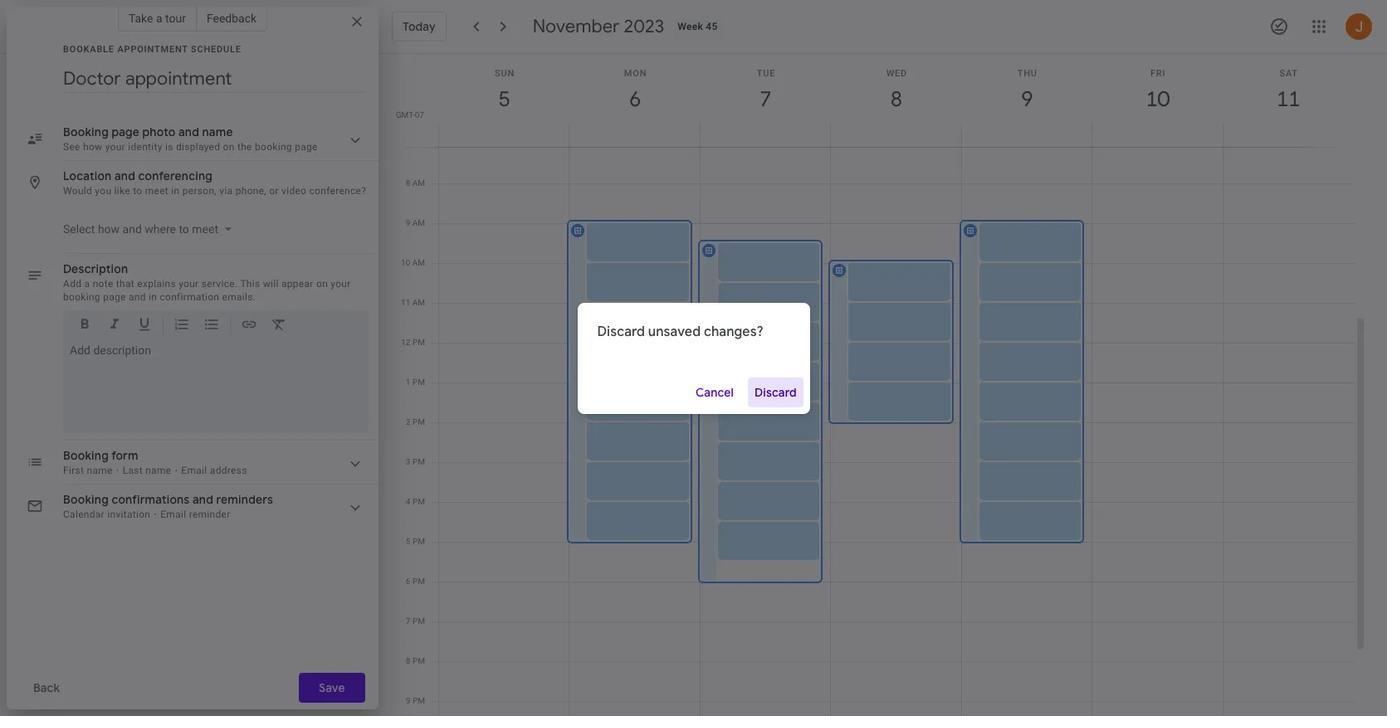 Task type: describe. For each thing, give the bounding box(es) containing it.
location and conferencing would you like to meet in person, via phone, or video conference?
[[63, 169, 366, 197]]

45
[[706, 21, 718, 32]]

pm for 12 pm
[[413, 338, 425, 347]]

pm for 2 pm
[[413, 418, 425, 427]]

4
[[406, 497, 411, 507]]

person,
[[182, 185, 217, 197]]

would
[[63, 185, 92, 197]]

take
[[129, 12, 153, 25]]

changes?
[[704, 323, 764, 340]]

feedback
[[207, 12, 257, 25]]

pm for 6 pm
[[413, 577, 425, 586]]

week 45
[[678, 21, 718, 32]]

conferencing
[[138, 169, 213, 184]]

gmt-
[[396, 110, 415, 120]]

grid containing gmt-07
[[385, 54, 1368, 717]]

10 am
[[401, 258, 425, 267]]

1
[[406, 378, 411, 387]]

2 pm
[[406, 418, 425, 427]]

appear
[[281, 278, 314, 290]]

meet
[[145, 185, 169, 197]]

back button
[[20, 673, 73, 703]]

and inside location and conferencing would you like to meet in person, via phone, or video conference?
[[115, 169, 135, 184]]

bulleted list image
[[203, 316, 220, 335]]

12 pm
[[401, 338, 425, 347]]

3
[[406, 458, 411, 467]]

note
[[93, 278, 113, 290]]

description add a note that explains your service. this will appear on your booking page and in confirmation emails.
[[63, 262, 351, 303]]

a inside button
[[156, 12, 162, 25]]

11 am
[[401, 298, 425, 307]]

tour
[[165, 12, 186, 25]]

via
[[219, 185, 233, 197]]

4 column header from the left
[[831, 54, 962, 147]]

8 for 8 am
[[406, 179, 410, 188]]

or
[[269, 185, 279, 197]]

in inside description add a note that explains your service. this will appear on your booking page and in confirmation emails.
[[149, 291, 157, 303]]

pm for 9 pm
[[413, 697, 425, 706]]

that
[[116, 278, 135, 290]]

pm for 7 pm
[[413, 617, 425, 626]]

3 pm
[[406, 458, 425, 467]]

11
[[401, 298, 410, 307]]

6
[[406, 577, 411, 586]]

am for 9 am
[[412, 218, 425, 228]]

5 column header from the left
[[961, 54, 1093, 147]]

feedback button
[[197, 5, 267, 32]]

week
[[678, 21, 703, 32]]

take a tour button
[[118, 5, 197, 32]]

pm for 8 pm
[[413, 657, 425, 666]]

today button
[[392, 12, 446, 42]]

conference?
[[309, 185, 366, 197]]

2023
[[624, 15, 665, 38]]

today
[[403, 19, 436, 34]]

1 your from the left
[[179, 278, 199, 290]]

1 column header from the left
[[438, 54, 570, 147]]

phone,
[[236, 185, 267, 197]]

like
[[114, 185, 130, 197]]

Description text field
[[70, 344, 362, 427]]

5 pm
[[406, 537, 425, 546]]

1 pm
[[406, 378, 425, 387]]

italic image
[[106, 316, 123, 335]]

confirmation
[[160, 291, 219, 303]]

am for 8 am
[[412, 179, 425, 188]]

5
[[406, 537, 411, 546]]

appointment
[[117, 44, 188, 55]]

to
[[133, 185, 142, 197]]

am for 11 am
[[412, 298, 425, 307]]

4 pm
[[406, 497, 425, 507]]

remove formatting image
[[271, 316, 287, 335]]

pm for 3 pm
[[413, 458, 425, 467]]

formatting options toolbar
[[63, 311, 369, 345]]



Task type: locate. For each thing, give the bounding box(es) containing it.
2 9 from the top
[[406, 697, 411, 706]]

a
[[156, 12, 162, 25], [84, 278, 90, 290]]

1 vertical spatial 9
[[406, 697, 411, 706]]

discard button
[[748, 372, 803, 412]]

booking
[[63, 291, 100, 303]]

0 vertical spatial a
[[156, 12, 162, 25]]

your up confirmation
[[179, 278, 199, 290]]

1 vertical spatial discard
[[755, 385, 797, 400]]

and up like
[[115, 169, 135, 184]]

07
[[415, 110, 424, 120]]

in down 'explains'
[[149, 291, 157, 303]]

discard for discard
[[755, 385, 797, 400]]

discard right cancel button
[[755, 385, 797, 400]]

5 am from the top
[[412, 298, 425, 307]]

8
[[406, 179, 410, 188], [406, 657, 411, 666]]

take a tour
[[129, 12, 186, 25]]

video
[[282, 185, 307, 197]]

unsaved
[[648, 323, 701, 340]]

7 down 6
[[406, 617, 411, 626]]

1 9 from the top
[[406, 218, 410, 228]]

1 vertical spatial 7
[[406, 617, 411, 626]]

discard unsaved changes? alert dialog
[[578, 303, 810, 414]]

pm right the 1
[[413, 378, 425, 387]]

6 pm
[[406, 577, 425, 586]]

12
[[401, 338, 411, 347]]

am for 10 am
[[412, 258, 425, 267]]

9 pm from the top
[[413, 657, 425, 666]]

bookable appointment schedule
[[63, 44, 241, 55]]

and
[[115, 169, 135, 184], [129, 291, 146, 303]]

bookable
[[63, 44, 115, 55]]

Add title text field
[[63, 66, 365, 91]]

gmt-07
[[396, 110, 424, 120]]

schedule
[[191, 44, 241, 55]]

back
[[33, 681, 60, 696]]

3 pm from the top
[[413, 418, 425, 427]]

you
[[95, 185, 112, 197]]

description
[[63, 262, 128, 277]]

1 vertical spatial and
[[129, 291, 146, 303]]

4 am from the top
[[412, 258, 425, 267]]

underline image
[[136, 316, 153, 335]]

am down 07
[[412, 139, 425, 148]]

this
[[240, 278, 260, 290]]

0 horizontal spatial discard
[[597, 323, 645, 340]]

9 for 9 pm
[[406, 697, 411, 706]]

1 pm from the top
[[413, 338, 425, 347]]

2 8 from the top
[[406, 657, 411, 666]]

in down conferencing
[[171, 185, 180, 197]]

3 column header from the left
[[700, 54, 831, 147]]

cancel button
[[688, 372, 741, 412]]

9
[[406, 218, 410, 228], [406, 697, 411, 706]]

pm down 8 pm
[[413, 697, 425, 706]]

am down 8 am
[[412, 218, 425, 228]]

in inside location and conferencing would you like to meet in person, via phone, or video conference?
[[171, 185, 180, 197]]

1 am from the top
[[412, 139, 425, 148]]

6 pm from the top
[[413, 537, 425, 546]]

1 vertical spatial a
[[84, 278, 90, 290]]

8 am
[[406, 179, 425, 188]]

location
[[63, 169, 112, 184]]

7 for 7 am
[[406, 139, 410, 148]]

8 pm from the top
[[413, 617, 425, 626]]

9 up 10
[[406, 218, 410, 228]]

grid
[[385, 54, 1368, 717]]

0 vertical spatial 8
[[406, 179, 410, 188]]

1 vertical spatial 8
[[406, 657, 411, 666]]

0 horizontal spatial a
[[84, 278, 90, 290]]

will
[[263, 278, 279, 290]]

page
[[103, 291, 126, 303]]

0 horizontal spatial your
[[179, 278, 199, 290]]

0 horizontal spatial in
[[149, 291, 157, 303]]

pm right 12 in the left of the page
[[413, 338, 425, 347]]

7 for 7 pm
[[406, 617, 411, 626]]

bold image
[[76, 316, 93, 335]]

8 for 8 pm
[[406, 657, 411, 666]]

discard for discard unsaved changes?
[[597, 323, 645, 340]]

numbered list image
[[174, 316, 190, 335]]

1 horizontal spatial in
[[171, 185, 180, 197]]

cancel
[[696, 385, 734, 400]]

am up 9 am in the left top of the page
[[412, 179, 425, 188]]

in
[[171, 185, 180, 197], [149, 291, 157, 303]]

pm right 4
[[413, 497, 425, 507]]

am right 11
[[412, 298, 425, 307]]

november
[[533, 15, 620, 38]]

pm
[[413, 338, 425, 347], [413, 378, 425, 387], [413, 418, 425, 427], [413, 458, 425, 467], [413, 497, 425, 507], [413, 537, 425, 546], [413, 577, 425, 586], [413, 617, 425, 626], [413, 657, 425, 666], [413, 697, 425, 706]]

your right "on"
[[331, 278, 351, 290]]

pm right '2'
[[413, 418, 425, 427]]

7 pm from the top
[[413, 577, 425, 586]]

1 vertical spatial in
[[149, 291, 157, 303]]

7 down gmt-07
[[406, 139, 410, 148]]

pm right 5
[[413, 537, 425, 546]]

10 pm from the top
[[413, 697, 425, 706]]

9 am
[[406, 218, 425, 228]]

pm right 3
[[413, 458, 425, 467]]

9 pm
[[406, 697, 425, 706]]

4 pm from the top
[[413, 458, 425, 467]]

0 vertical spatial in
[[171, 185, 180, 197]]

8 down 7 pm
[[406, 657, 411, 666]]

2 your from the left
[[331, 278, 351, 290]]

7 column header from the left
[[1223, 54, 1354, 147]]

1 8 from the top
[[406, 179, 410, 188]]

2
[[406, 418, 411, 427]]

2 column header from the left
[[569, 54, 701, 147]]

discard unsaved changes?
[[597, 323, 764, 340]]

november 2023
[[533, 15, 665, 38]]

insert link image
[[241, 316, 257, 335]]

8 pm
[[406, 657, 425, 666]]

2 7 from the top
[[406, 617, 411, 626]]

1 7 from the top
[[406, 139, 410, 148]]

9 for 9 am
[[406, 218, 410, 228]]

pm down 6 pm
[[413, 617, 425, 626]]

am right 10
[[412, 258, 425, 267]]

0 vertical spatial 7
[[406, 139, 410, 148]]

7 pm
[[406, 617, 425, 626]]

8 up 9 am in the left top of the page
[[406, 179, 410, 188]]

your
[[179, 278, 199, 290], [331, 278, 351, 290]]

service.
[[202, 278, 238, 290]]

and down that
[[129, 291, 146, 303]]

a inside description add a note that explains your service. this will appear on your booking page and in confirmation emails.
[[84, 278, 90, 290]]

6 column header from the left
[[1092, 54, 1224, 147]]

0 vertical spatial and
[[115, 169, 135, 184]]

9 down 8 pm
[[406, 697, 411, 706]]

0 vertical spatial 9
[[406, 218, 410, 228]]

7
[[406, 139, 410, 148], [406, 617, 411, 626]]

discard
[[597, 323, 645, 340], [755, 385, 797, 400]]

1 horizontal spatial a
[[156, 12, 162, 25]]

2 am from the top
[[412, 179, 425, 188]]

0 vertical spatial discard
[[597, 323, 645, 340]]

a up the booking
[[84, 278, 90, 290]]

am for 7 am
[[412, 139, 425, 148]]

a left 'tour'
[[156, 12, 162, 25]]

add
[[63, 278, 82, 290]]

discard left unsaved
[[597, 323, 645, 340]]

10
[[401, 258, 410, 267]]

2 pm from the top
[[413, 378, 425, 387]]

7 am
[[406, 139, 425, 148]]

and inside description add a note that explains your service. this will appear on your booking page and in confirmation emails.
[[129, 291, 146, 303]]

1 horizontal spatial your
[[331, 278, 351, 290]]

emails.
[[222, 291, 256, 303]]

5 pm from the top
[[413, 497, 425, 507]]

on
[[316, 278, 328, 290]]

pm up 9 pm
[[413, 657, 425, 666]]

pm for 1 pm
[[413, 378, 425, 387]]

3 am from the top
[[412, 218, 425, 228]]

explains
[[137, 278, 176, 290]]

column header
[[438, 54, 570, 147], [569, 54, 701, 147], [700, 54, 831, 147], [831, 54, 962, 147], [961, 54, 1093, 147], [1092, 54, 1224, 147], [1223, 54, 1354, 147]]

pm right 6
[[413, 577, 425, 586]]

1 horizontal spatial discard
[[755, 385, 797, 400]]

discard inside button
[[755, 385, 797, 400]]

pm for 4 pm
[[413, 497, 425, 507]]

pm for 5 pm
[[413, 537, 425, 546]]

am
[[412, 139, 425, 148], [412, 179, 425, 188], [412, 218, 425, 228], [412, 258, 425, 267], [412, 298, 425, 307]]



Task type: vqa. For each thing, say whether or not it's contained in the screenshot.
Bob Builder LIST ITEM
no



